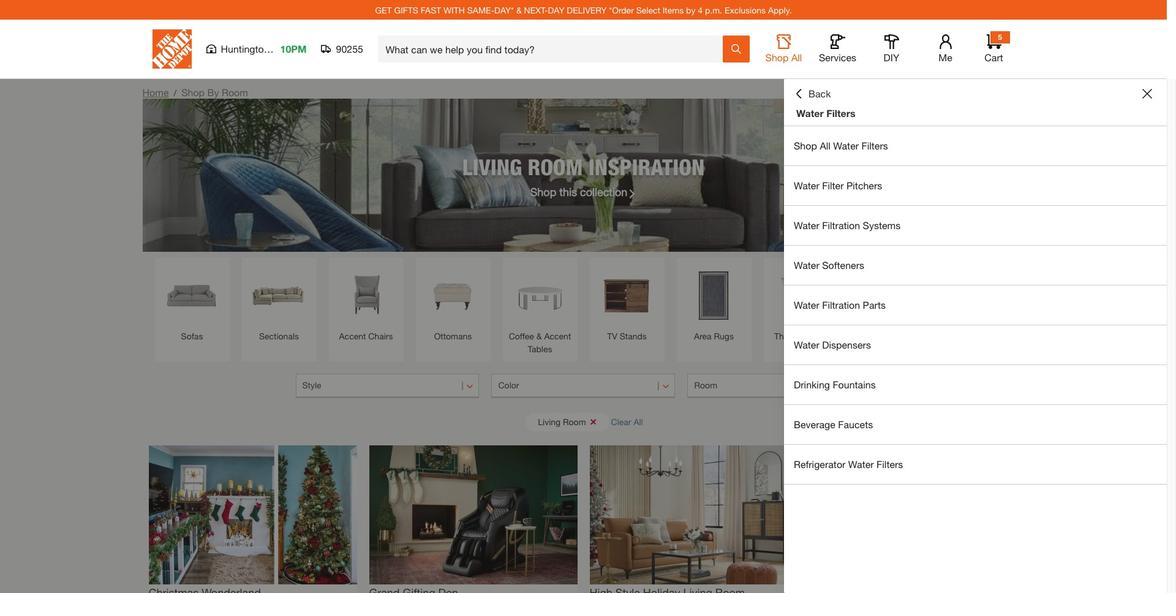 Task type: locate. For each thing, give the bounding box(es) containing it.
living inside button
[[538, 416, 561, 427]]

same-
[[467, 5, 495, 15]]

&
[[516, 5, 522, 15], [537, 331, 542, 341]]

1 accent from the left
[[339, 331, 366, 341]]

shop this collection
[[530, 185, 628, 198]]

exclusions
[[725, 5, 766, 15]]

menu containing shop all water filters
[[784, 126, 1167, 485]]

room inside button
[[563, 416, 586, 427]]

4
[[698, 5, 703, 15]]

1 vertical spatial all
[[820, 140, 831, 151]]

tv stands link
[[596, 264, 658, 343]]

back
[[809, 88, 831, 99]]

1 vertical spatial filtration
[[822, 299, 860, 311]]

water
[[797, 107, 824, 119], [834, 140, 859, 151], [794, 180, 820, 191], [794, 219, 820, 231], [794, 259, 820, 271], [794, 299, 820, 311], [794, 339, 820, 350], [849, 458, 874, 470]]

rugs
[[714, 331, 734, 341]]

2 filtration from the top
[[822, 299, 860, 311]]

water dispensers link
[[784, 325, 1167, 365]]

services button
[[818, 34, 858, 64]]

shop all water filters link
[[784, 126, 1167, 165]]

water up the 'water softeners'
[[794, 219, 820, 231]]

collection
[[580, 185, 628, 198]]

services
[[819, 51, 857, 63]]

& up tables
[[537, 331, 542, 341]]

1 horizontal spatial all
[[792, 51, 802, 63]]

room down color button
[[563, 416, 586, 427]]

coffee
[[509, 331, 534, 341]]

apply.
[[768, 5, 792, 15]]

accent chairs link
[[335, 264, 397, 343]]

p.m.
[[705, 5, 722, 15]]

filtration left parts
[[822, 299, 860, 311]]

shop inside shop all water filters link
[[794, 140, 817, 151]]

clear all
[[611, 416, 643, 427]]

0 horizontal spatial accent
[[339, 331, 366, 341]]

park
[[272, 43, 292, 55]]

shop for shop all
[[766, 51, 789, 63]]

diy
[[884, 51, 900, 63]]

*order
[[609, 5, 634, 15]]

water filtration parts
[[794, 299, 886, 311]]

accent left the chairs
[[339, 331, 366, 341]]

area rugs image
[[683, 264, 745, 327]]

shop all water filters
[[794, 140, 888, 151]]

water filter pitchers
[[794, 180, 883, 191]]

all right the clear
[[634, 416, 643, 427]]

stretchy image image
[[149, 445, 357, 584], [369, 445, 578, 584], [590, 445, 798, 584], [810, 445, 1019, 584]]

all up back 'button'
[[792, 51, 802, 63]]

0 horizontal spatial all
[[634, 416, 643, 427]]

shop inside shop this collection link
[[530, 185, 557, 198]]

water down back 'button'
[[797, 107, 824, 119]]

coffee & accent tables image
[[509, 264, 571, 327]]

& right the day*
[[516, 5, 522, 15]]

home / shop by room
[[142, 86, 248, 98]]

all for shop all water filters
[[820, 140, 831, 151]]

shop down water filters
[[794, 140, 817, 151]]

cart
[[985, 51, 1004, 63]]

systems
[[863, 219, 901, 231]]

clear
[[611, 416, 631, 427]]

the home depot logo image
[[152, 29, 191, 69]]

water down the "faucets"
[[849, 458, 874, 470]]

shop inside shop all button
[[766, 51, 789, 63]]

1 vertical spatial living
[[538, 416, 561, 427]]

water left the 'softeners'
[[794, 259, 820, 271]]

beverage faucets
[[794, 419, 873, 430]]

throw blankets image
[[857, 264, 919, 327]]

living
[[462, 153, 522, 180], [538, 416, 561, 427]]

room up this
[[528, 153, 583, 180]]

water for water filtration systems
[[794, 219, 820, 231]]

refrigerator water filters
[[794, 458, 903, 470]]

filtration up the 'softeners'
[[822, 219, 860, 231]]

refrigerator water filters link
[[784, 445, 1167, 484]]

coffee & accent tables
[[509, 331, 571, 354]]

accent chairs
[[339, 331, 393, 341]]

1 vertical spatial &
[[537, 331, 542, 341]]

all for clear all
[[634, 416, 643, 427]]

drawer close image
[[1143, 89, 1153, 99]]

0 horizontal spatial &
[[516, 5, 522, 15]]

all inside button
[[634, 416, 643, 427]]

me button
[[926, 34, 965, 64]]

color
[[498, 380, 519, 390]]

shop down apply.
[[766, 51, 789, 63]]

2 horizontal spatial all
[[820, 140, 831, 151]]

3 stretchy image image from the left
[[590, 445, 798, 584]]

room button
[[688, 374, 872, 398]]

filters
[[827, 107, 856, 119], [862, 140, 888, 151], [877, 458, 903, 470]]

shop all
[[766, 51, 802, 63]]

accent
[[339, 331, 366, 341], [544, 331, 571, 341]]

items
[[663, 5, 684, 15]]

water softeners link
[[784, 246, 1167, 285]]

room down area
[[695, 380, 718, 390]]

0 horizontal spatial living
[[462, 153, 522, 180]]

1 horizontal spatial &
[[537, 331, 542, 341]]

water for water softeners
[[794, 259, 820, 271]]

1 horizontal spatial accent
[[544, 331, 571, 341]]

0 vertical spatial filtration
[[822, 219, 860, 231]]

pitchers
[[847, 180, 883, 191]]

by
[[207, 86, 219, 98]]

all down water filters
[[820, 140, 831, 151]]

coffee & accent tables link
[[509, 264, 571, 355]]

5
[[998, 32, 1002, 42]]

living for living room
[[538, 416, 561, 427]]

throw pillows
[[775, 331, 828, 341]]

water filter pitchers link
[[784, 166, 1167, 205]]

water filters
[[797, 107, 856, 119]]

shop all button
[[764, 34, 804, 64]]

water left dispensers
[[794, 339, 820, 350]]

0 vertical spatial living
[[462, 153, 522, 180]]

huntington
[[221, 43, 269, 55]]

2 vertical spatial all
[[634, 416, 643, 427]]

0 vertical spatial all
[[792, 51, 802, 63]]

softeners
[[822, 259, 865, 271]]

water for water filters
[[797, 107, 824, 119]]

throw
[[775, 331, 798, 341]]

room right by at top left
[[222, 86, 248, 98]]

menu
[[784, 126, 1167, 485]]

accent up tables
[[544, 331, 571, 341]]

1 filtration from the top
[[822, 219, 860, 231]]

tv stands image
[[596, 264, 658, 327]]

with
[[444, 5, 465, 15]]

water left filter
[[794, 180, 820, 191]]

shop right /
[[181, 86, 205, 98]]

room
[[222, 86, 248, 98], [528, 153, 583, 180], [695, 380, 718, 390], [563, 416, 586, 427]]

area rugs
[[694, 331, 734, 341]]

water for water dispensers
[[794, 339, 820, 350]]

delivery
[[567, 5, 607, 15]]

shop left this
[[530, 185, 557, 198]]

accent chairs image
[[335, 264, 397, 327]]

water up the throw pillows
[[794, 299, 820, 311]]

all inside button
[[792, 51, 802, 63]]

1 horizontal spatial living
[[538, 416, 561, 427]]

2 accent from the left
[[544, 331, 571, 341]]



Task type: vqa. For each thing, say whether or not it's contained in the screenshot.
Holiday
no



Task type: describe. For each thing, give the bounding box(es) containing it.
cart 5
[[985, 32, 1004, 63]]

dispensers
[[822, 339, 871, 350]]

back button
[[794, 88, 831, 100]]

faucets
[[838, 419, 873, 430]]

shop for shop all water filters
[[794, 140, 817, 151]]

home
[[142, 86, 169, 98]]

0 vertical spatial filters
[[827, 107, 856, 119]]

shop for shop this collection
[[530, 185, 557, 198]]

stands
[[620, 331, 647, 341]]

drinking fountains
[[794, 379, 876, 390]]

ottomans
[[434, 331, 472, 341]]

chairs
[[368, 331, 393, 341]]

water for water filter pitchers
[[794, 180, 820, 191]]

me
[[939, 51, 953, 63]]

huntington park
[[221, 43, 292, 55]]

90255
[[336, 43, 363, 55]]

water filtration parts link
[[784, 286, 1167, 325]]

90255 button
[[321, 43, 364, 55]]

room inside button
[[695, 380, 718, 390]]

2 vertical spatial filters
[[877, 458, 903, 470]]

0 vertical spatial &
[[516, 5, 522, 15]]

2 stretchy image image from the left
[[369, 445, 578, 584]]

home link
[[142, 86, 169, 98]]

beverage
[[794, 419, 836, 430]]

drinking
[[794, 379, 830, 390]]

sectionals link
[[248, 264, 310, 343]]

sectionals
[[259, 331, 299, 341]]

get
[[375, 5, 392, 15]]

inspiration
[[589, 153, 705, 180]]

water softeners
[[794, 259, 865, 271]]

tv
[[607, 331, 618, 341]]

drinking fountains link
[[784, 365, 1167, 404]]

tv stands
[[607, 331, 647, 341]]

area rugs link
[[683, 264, 745, 343]]

sectionals image
[[248, 264, 310, 327]]

living room button
[[526, 413, 609, 431]]

get gifts fast with same-day* & next-day delivery *order select items by 4 p.m. exclusions apply.
[[375, 5, 792, 15]]

fountains
[[833, 379, 876, 390]]

water dispensers
[[794, 339, 871, 350]]

accent inside coffee & accent tables
[[544, 331, 571, 341]]

filtration for systems
[[822, 219, 860, 231]]

sofas link
[[161, 264, 223, 343]]

tables
[[528, 344, 552, 354]]

water down water filters
[[834, 140, 859, 151]]

living room
[[538, 416, 586, 427]]

feedback link image
[[1160, 207, 1176, 273]]

water filtration systems link
[[784, 206, 1167, 245]]

1 vertical spatial filters
[[862, 140, 888, 151]]

area
[[694, 331, 712, 341]]

color button
[[492, 374, 676, 398]]

living for living room inspiration
[[462, 153, 522, 180]]

select
[[636, 5, 660, 15]]

shop this collection link
[[530, 184, 637, 200]]

refrigerator
[[794, 458, 846, 470]]

gifts
[[394, 5, 418, 15]]

4 stretchy image image from the left
[[810, 445, 1019, 584]]

style
[[302, 380, 321, 390]]

pillows
[[801, 331, 828, 341]]

style button
[[296, 374, 479, 398]]

diy button
[[872, 34, 911, 64]]

throw pillows image
[[770, 264, 832, 327]]

What can we help you find today? search field
[[386, 36, 722, 62]]

by
[[686, 5, 696, 15]]

water filtration systems
[[794, 219, 901, 231]]

this
[[560, 185, 577, 198]]

day
[[548, 5, 565, 15]]

sofas
[[181, 331, 203, 341]]

throw pillows link
[[770, 264, 832, 343]]

/
[[174, 88, 177, 98]]

curtains & drapes image
[[944, 264, 1006, 327]]

all for shop all
[[792, 51, 802, 63]]

& inside coffee & accent tables
[[537, 331, 542, 341]]

clear all button
[[611, 411, 643, 433]]

ottomans image
[[422, 264, 484, 327]]

parts
[[863, 299, 886, 311]]

sofas image
[[161, 264, 223, 327]]

filtration for parts
[[822, 299, 860, 311]]

water for water filtration parts
[[794, 299, 820, 311]]

living room inspiration
[[462, 153, 705, 180]]

next-
[[524, 5, 548, 15]]

beverage faucets link
[[784, 405, 1167, 444]]

ottomans link
[[422, 264, 484, 343]]

1 stretchy image image from the left
[[149, 445, 357, 584]]

day*
[[495, 5, 514, 15]]



